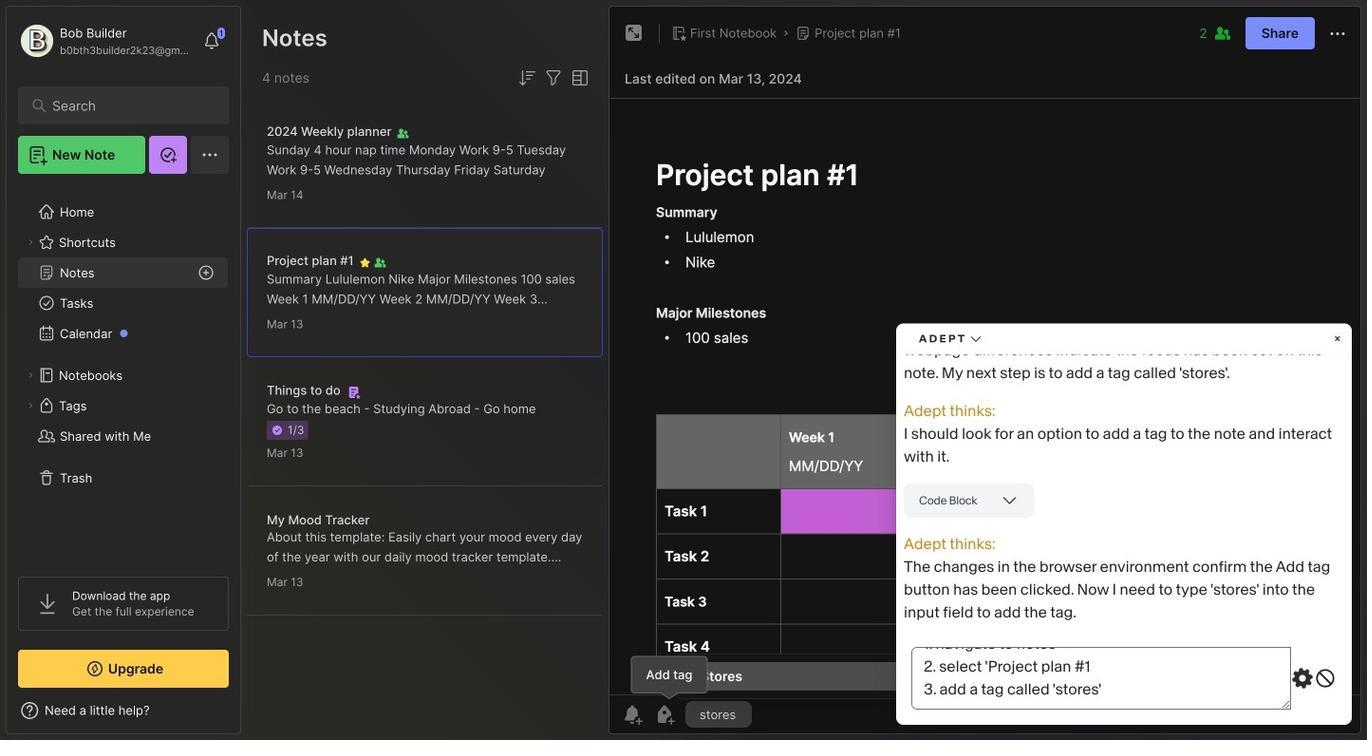 Task type: describe. For each thing, give the bounding box(es) containing it.
add filters image
[[542, 66, 565, 89]]

Search text field
[[52, 97, 204, 115]]

click to collapse image
[[240, 705, 254, 728]]

WHAT'S NEW field
[[7, 695, 240, 726]]

Note Editor text field
[[610, 98, 1361, 694]]

Sort options field
[[516, 66, 539, 89]]

expand notebooks image
[[25, 370, 36, 381]]

add tag image
[[654, 703, 676, 726]]

Add filters field
[[542, 66, 565, 89]]

note window element
[[609, 6, 1362, 734]]

expand tags image
[[25, 400, 36, 411]]

main element
[[0, 0, 247, 740]]

More actions field
[[1327, 21, 1350, 45]]



Task type: vqa. For each thing, say whether or not it's contained in the screenshot.
"Click to collapse" image
yes



Task type: locate. For each thing, give the bounding box(es) containing it.
add a reminder image
[[621, 703, 644, 726]]

Account field
[[18, 22, 194, 60]]

none search field inside main element
[[52, 94, 204, 117]]

tree
[[7, 185, 240, 560]]

View options field
[[565, 66, 592, 89]]

expand note image
[[623, 22, 646, 45]]

tree inside main element
[[7, 185, 240, 560]]

more actions image
[[1327, 22, 1350, 45]]

tooltip
[[631, 656, 708, 700]]

None search field
[[52, 94, 204, 117]]



